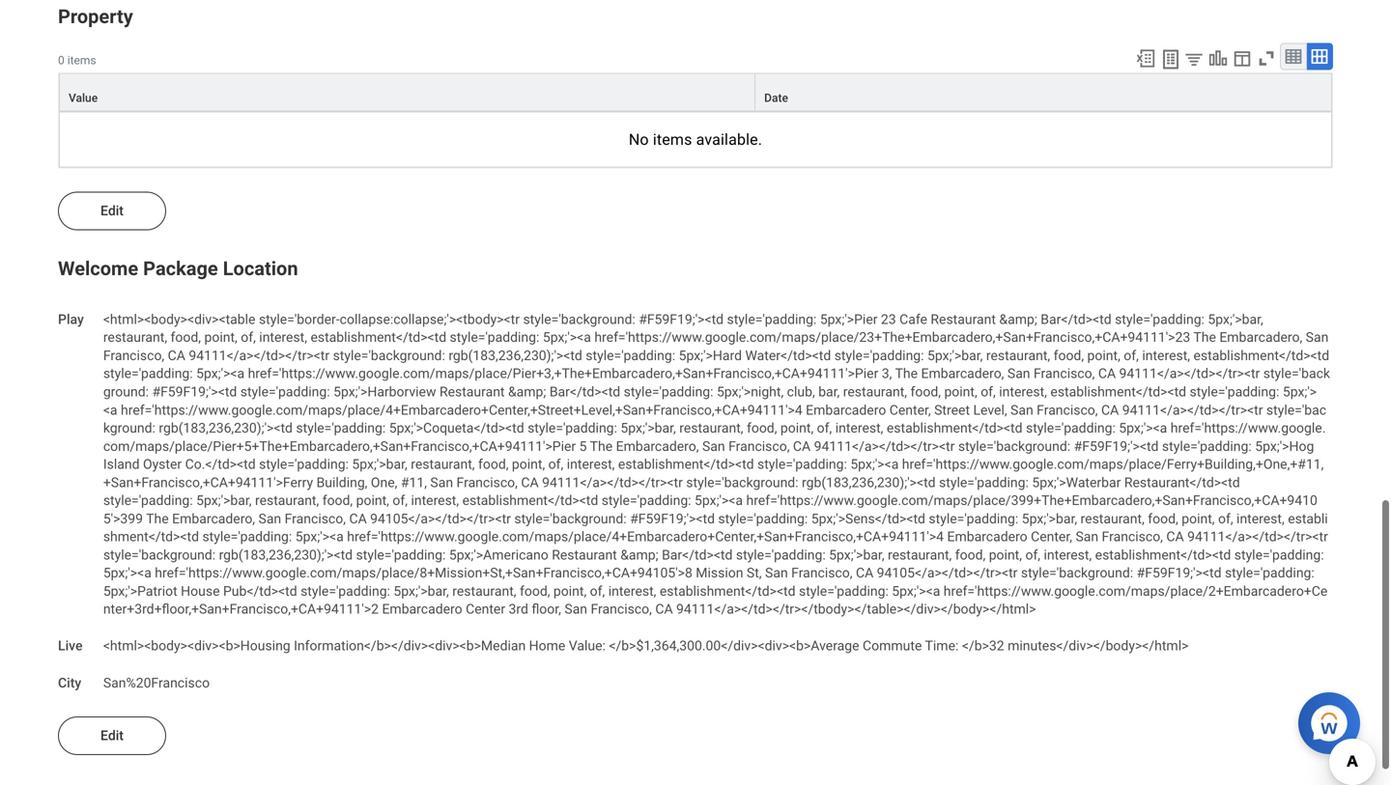 Task type: locate. For each thing, give the bounding box(es) containing it.
1 horizontal spatial items
[[653, 130, 692, 149]]

94105</a></td></tr><tr up time:
[[877, 565, 1018, 581]]

1 horizontal spatial 94105</a></td></tr><tr
[[877, 565, 1018, 581]]

establishment</td><td inside style='padding: 5px;'><a href='https://www.google.com/maps/place/4+embarcadero+center,+san+francisco,+ca+94111'>4 embarcadero center, san francisco, ca 94111</a></td></tr><tr style='background: rgb(183,236,230);'><td style='padding: 5px;'>americano restaurant &amp; bar</td><td style='padding: 5px;'>bar, restaurant, food, point, of, interest, establishment</td><td
[[1095, 547, 1231, 563]]

restaurant, inside style='padding: 5px;'><a href='https://www.google.com/maps/place/4+embarcadero+center,+san+francisco,+ca+94111'>4 embarcadero center, san francisco, ca 94111</a></td></tr><tr style='background: rgb(183,236,230);'><td style='padding: 5px;'>americano restaurant &amp; bar</td><td style='padding: 5px;'>bar, restaurant, food, point, of, interest, establishment</td><td
[[888, 547, 952, 563]]

restaurant,
[[103, 330, 167, 346], [986, 348, 1050, 364], [843, 384, 907, 400], [679, 420, 744, 436], [411, 457, 475, 473], [255, 493, 319, 509], [1081, 511, 1145, 527], [888, 547, 952, 563], [452, 583, 516, 599]]

1 horizontal spatial center,
[[1031, 529, 1073, 545]]

restaurant, down href='https://www.google.com/maps/place/4+embarcadero+center,+street+level,+san+francisco,+ca+94111'>4 embarcadero center, street level, san francisco, ca 94111</a></td></tr><tr
[[679, 420, 744, 436]]

style='background: down 5
[[514, 511, 627, 527]]

food, inside style='padding: 5px;'><a href='https://www.google.com/maps/place/4+embarcadero+center,+san+francisco,+ca+94111'>4 embarcadero center, san francisco, ca 94111</a></td></tr><tr style='background: rgb(183,236,230);'><td style='padding: 5px;'>americano restaurant &amp; bar</td><td style='padding: 5px;'>bar, restaurant, food, point, of, interest, establishment</td><td
[[955, 547, 986, 563]]

cafe
[[900, 312, 928, 328]]

2 horizontal spatial &amp;
[[1000, 312, 1038, 328]]

food, inside style='padding: 5px;'>bar, restaurant, food, point, of, interest,
[[322, 493, 353, 509]]

value:
[[569, 638, 606, 654]]

establishment</td><td style='padding: 5px;'><a down st,
[[660, 583, 944, 599]]

&amp;
[[1000, 312, 1038, 328], [508, 384, 546, 400], [621, 547, 659, 563]]

floor,
[[532, 602, 561, 618]]

94105</a></td></tr><tr down #11,
[[370, 511, 511, 527]]

&amp; down 'href='https://www.google.com/maps/place/4+embarcadero+center,+san+francisco,+ca+94111'>4'
[[621, 547, 659, 563]]

establishment</td><td up the href='https://www.google.com/maps/place/2+embarcadero+ce
[[1095, 547, 1231, 563]]

rgb(183,236,230);'><td up 5px;'>sens</td><td
[[802, 475, 936, 491]]

+san+francisco,+ca+94111'>ferry
[[103, 475, 313, 491]]

location
[[223, 257, 298, 280]]

san%20francisco
[[103, 676, 210, 691]]

bar</td><td inside style='padding: 5px;'><a href='https://www.google.com/maps/place/4+embarcadero+center,+san+francisco,+ca+94111'>4 embarcadero center, san francisco, ca 94111</a></td></tr><tr style='background: rgb(183,236,230);'><td style='padding: 5px;'>americano restaurant &amp; bar</td><td style='padding: 5px;'>bar, restaurant, food, point, of, interest, establishment</td><td
[[662, 547, 733, 563]]

embarcadero,
[[1220, 330, 1303, 346], [921, 366, 1004, 382], [616, 438, 699, 454], [172, 511, 255, 527]]

embarcadero center 3rd floor, san francisco, ca 94111</a></td></tr></tbody></table></div></body></html>
[[379, 602, 1036, 618]]

embarcadero, down +san+francisco,+ca+94111'>ferry
[[172, 511, 255, 527]]

1 vertical spatial 94105</a></td></tr><tr
[[877, 565, 1018, 581]]

5px;'>patriot
[[103, 583, 178, 599]]

establishment</td><td down <html><body><div><table style='border-collapse:collapse;'><tbody><tr style='background: #f59f19;'><td
[[311, 330, 446, 346]]

1 horizontal spatial embarcadero
[[806, 402, 886, 418]]

</b>32
[[962, 638, 1005, 654]]

1 horizontal spatial restaurant
[[552, 547, 617, 563]]

94111</a></td></tr><tr inside style='padding: 5px;'><a href='https://www.google.com/maps/place/4+embarcadero+center,+san+francisco,+ca+94111'>4 embarcadero center, san francisco, ca 94111</a></td></tr><tr style='background: rgb(183,236,230);'><td style='padding: 5px;'>americano restaurant &amp; bar</td><td style='padding: 5px;'>bar, restaurant, food, point, of, interest, establishment</td><td
[[1188, 529, 1328, 545]]

row inside property group
[[59, 73, 1332, 112]]

0 vertical spatial edit
[[101, 203, 124, 219]]

5px;'>bar, down +san+francisco,+ca+94111'>ferry
[[196, 493, 252, 509]]

rgb(183,236,230);'><td up pub</td><td at the left bottom
[[219, 547, 353, 563]]

2 horizontal spatial bar</td><td
[[1041, 312, 1112, 328]]

2 horizontal spatial restaurant
[[931, 312, 996, 328]]

point, inside style='padding: 5px;'>pier 23 cafe restaurant &amp; bar</td><td style='padding: 5px;'>bar, restaurant, food, point, of, interest,
[[204, 330, 237, 346]]

center, left street
[[890, 402, 931, 418]]

restaurant, up level, on the bottom right of page
[[986, 348, 1050, 364]]

5px;'>night,
[[717, 384, 784, 400]]

live
[[58, 638, 83, 654]]

style='padding: 5px;'>hog island oyster co.</td><td style='padding: 5px;'>bar, restaurant, food, point, of, interest,
[[103, 438, 1318, 473]]

5px;'>americano
[[449, 547, 549, 563]]

row containing value
[[59, 73, 1332, 112]]

center,
[[890, 402, 931, 418], [1031, 529, 1073, 545]]

level,
[[973, 402, 1007, 418]]

com/maps/place/pier+5+the+embarcadero,+san+francisco,+ca+94111'>pier
[[103, 438, 576, 454]]

st,
[[747, 565, 762, 581]]

1 vertical spatial bar</td><td
[[550, 384, 620, 400]]

1 vertical spatial items
[[653, 130, 692, 149]]

embarcadero, up style='back
[[1220, 330, 1303, 346]]

5px;'><a down building,
[[295, 529, 344, 545]]

property group
[[58, 1, 1333, 169]]

2 vertical spatial &amp;
[[621, 547, 659, 563]]

toolbar inside property group
[[1127, 43, 1333, 73]]

restaurant right cafe
[[931, 312, 996, 328]]

items right no
[[653, 130, 692, 149]]

embarcadero, up street
[[921, 366, 1004, 382]]

the embarcadero, san francisco, ca 94105</a></td></tr><tr style='background: #f59f19;'><td style='padding: 5px;'>sens</td><td style='padding: 5px;'>bar, restaurant, food, point, of, interest,
[[143, 511, 1288, 527]]

href='https://www.google. com/maps/place/pier+5+the+embarcadero,+san+francisco,+ca+94111'>pier
[[103, 420, 1326, 454]]

1 vertical spatial &amp;
[[508, 384, 546, 400]]

embarcadero inside style='padding: 5px;'><a href='https://www.google.com/maps/place/4+embarcadero+center,+san+francisco,+ca+94111'>4 embarcadero center, san francisco, ca 94111</a></td></tr><tr style='background: rgb(183,236,230);'><td style='padding: 5px;'>americano restaurant &amp; bar</td><td style='padding: 5px;'>bar, restaurant, food, point, of, interest, establishment</td><td
[[947, 529, 1028, 545]]

items right 0 at the left of page
[[67, 54, 96, 67]]

establishment</td><td style='padding: 5px;'><a up 'href='https://www.google.com/maps/place/4+embarcadero+center,+san+francisco,+ca+94111'>4'
[[462, 493, 746, 509]]

2 edit button from the top
[[58, 717, 166, 755]]

embarcadero down bar,
[[806, 402, 886, 418]]

club,
[[787, 384, 815, 400]]

0 vertical spatial edit button
[[58, 192, 166, 230]]

establishment</td><td style='padding: 5px;'><a href='https://www.google.com/maps/place/23+the+embarcadero,+san+francisco,+ca+94111'>23
[[311, 330, 1191, 346]]

0 vertical spatial bar</td><td
[[1041, 312, 1112, 328]]

embarcadero
[[806, 402, 886, 418], [947, 529, 1028, 545], [382, 602, 462, 618]]

0 vertical spatial items
[[67, 54, 96, 67]]

edit button up welcome on the left of page
[[58, 192, 166, 230]]

play element
[[103, 300, 1333, 619]]

&amp; inside style='padding: 5px;'>pier 23 cafe restaurant &amp; bar</td><td style='padding: 5px;'>bar, restaurant, food, point, of, interest,
[[1000, 312, 1038, 328]]

1 vertical spatial style='padding: 5px;'><a
[[103, 547, 1328, 581]]

interest,
[[259, 330, 307, 346], [1142, 348, 1190, 364], [999, 384, 1047, 400], [836, 420, 884, 436], [567, 457, 615, 473], [411, 493, 459, 509], [1237, 511, 1285, 527], [1044, 547, 1092, 563], [608, 583, 656, 599]]

rgb(183,236,230);'><td
[[449, 348, 582, 364], [159, 420, 293, 436], [802, 475, 936, 491], [219, 547, 353, 563]]

5px;'>bar, inside style='padding: 5px;'>bar, restaurant, food, point, of, interest,
[[196, 493, 252, 509]]

<html><body><div><b>housing information</b></div><div><b>median home value: </b>$1,364,300.00</div><div><b>average commute time: </b>32 minutes</div></body></html>
[[103, 638, 1189, 654]]

<a
[[103, 402, 117, 418]]

style='padding: 5px;'><a href='https://www.google.com/maps/place/4+embarcadero+center,+san+francisco,+ca+94111'>4 embarcadero center, san francisco, ca 94111</a></td></tr><tr style='background: rgb(183,236,230);'><td style='padding: 5px;'>americano restaurant &amp; bar</td><td style='padding: 5px;'>bar, restaurant, food, point, of, interest, establishment</td><td
[[103, 529, 1328, 563]]

oyster
[[143, 457, 182, 473]]

embarcadero down href='https://www.google.com/maps/place/399+the+embarcadero,+san+francisco,+ca+9410 at the right
[[947, 529, 1028, 545]]

san inside the embarcadero, san francisco, ca
[[1306, 330, 1329, 346]]

0 horizontal spatial restaurant
[[440, 384, 505, 400]]

0 vertical spatial style='padding: 5px;'><a
[[103, 348, 1333, 382]]

1 horizontal spatial &amp;
[[621, 547, 659, 563]]

style='back ground:
[[103, 366, 1331, 400]]

restaurant up href='https://www.google.com/maps/place/4+embarcadero+center,+street+level,+san+francisco,+ca+94111'>4
[[440, 384, 505, 400]]

style='padding: 5px;'><a up style='padding: 5px;'> <a
[[103, 348, 1333, 382]]

date button
[[756, 74, 1331, 111]]

view location - expand/collapse chart image
[[1208, 48, 1229, 69]]

san inside style='padding: 5px;'><a href='https://www.google.com/maps/place/4+embarcadero+center,+san+francisco,+ca+94111'>4 embarcadero center, san francisco, ca 94111</a></td></tr><tr style='background: rgb(183,236,230);'><td style='padding: 5px;'>americano restaurant &amp; bar</td><td style='padding: 5px;'>bar, restaurant, food, point, of, interest, establishment</td><td
[[1076, 529, 1099, 545]]

city
[[58, 676, 81, 691]]

restaurant, inside style='padding: 5px;'>bar, restaurant, food, point, of, interest,
[[255, 493, 319, 509]]

href='https://www.google.com/maps/place/pier+3,+the+embarcadero,+san+francisco,+ca+94111'>pier
[[248, 366, 879, 382]]

5px;'><a up 5px;'>patriot
[[103, 565, 152, 581]]

restaurant</td><td
[[1125, 475, 1240, 491]]

2 style='padding: 5px;'><a from the top
[[103, 547, 1328, 581]]

94111</a></td></tr><tr
[[189, 348, 330, 364], [1119, 366, 1260, 382], [1123, 402, 1263, 418], [814, 438, 955, 454], [542, 475, 683, 491], [1188, 529, 1328, 545]]

restaurant inside style='padding: 5px;'><a href='https://www.google.com/maps/place/4+embarcadero+center,+san+francisco,+ca+94111'>4 embarcadero center, san francisco, ca 94111</a></td></tr><tr style='background: rgb(183,236,230);'><td style='padding: 5px;'>americano restaurant &amp; bar</td><td style='padding: 5px;'>bar, restaurant, food, point, of, interest, establishment</td><td
[[552, 547, 617, 563]]

style='padding: 5px;'>pier 23 cafe restaurant &amp; bar</td><td style='padding: 5px;'>bar, restaurant, food, point, of, interest,
[[103, 312, 1267, 346]]

items
[[67, 54, 96, 67], [653, 130, 692, 149]]

0 vertical spatial embarcadero
[[806, 402, 886, 418]]

style='background:
[[523, 312, 636, 328], [333, 348, 445, 364], [958, 438, 1071, 454], [686, 475, 799, 491], [514, 511, 627, 527], [103, 547, 216, 563], [1021, 565, 1134, 581]]

restaurant down 'href='https://www.google.com/maps/place/4+embarcadero+center,+san+francisco,+ca+94111'>4'
[[552, 547, 617, 563]]

ground:
[[103, 384, 149, 400]]

2 horizontal spatial embarcadero
[[947, 529, 1028, 545]]

fullscreen image
[[1256, 48, 1277, 69]]

restaurant
[[931, 312, 996, 328], [440, 384, 505, 400], [552, 547, 617, 563]]

edit
[[101, 203, 124, 219], [101, 728, 124, 744]]

5px;'>bar, down 5px;'>sens</td><td
[[829, 547, 885, 563]]

94105</a></td></tr><tr
[[370, 511, 511, 527], [877, 565, 1018, 581]]

restaurant, up #11,
[[411, 457, 475, 473]]

#f59f19;'><td up the embarcadero, san francisco, ca at the top
[[639, 312, 724, 328]]

interest, inside style='padding: 5px;'>bar, restaurant, food, point, of, interest,
[[411, 493, 459, 509]]

embarcadero down href='https://www.google.com/maps/place/8+mission+st,+san+francisco,+ca+94105'>8
[[382, 602, 462, 618]]

2 vertical spatial restaurant
[[552, 547, 617, 563]]

2 vertical spatial establishment</td><td style='padding: 5px;'><a
[[660, 583, 944, 599]]

5px;'><a inside style='padding: 5px;'><a href='https://www.google.com/maps/place/4+embarcadero+center,+san+francisco,+ca+94111'>4 embarcadero center, san francisco, ca 94111</a></td></tr><tr style='background: rgb(183,236,230);'><td style='padding: 5px;'>americano restaurant &amp; bar</td><td style='padding: 5px;'>bar, restaurant, food, point, of, interest, establishment</td><td
[[295, 529, 344, 545]]

style='padding: 5px;'><a up 'href='https://www.google.com/maps/place/2+embarcadero+ce nter+3rd+floor,+san+francisco,+ca+94111'>2' at the bottom of the page
[[103, 547, 1328, 581]]

restaurant, down building,
[[255, 493, 319, 509]]

1 vertical spatial embarcadero
[[947, 529, 1028, 545]]

1 vertical spatial establishment</td><td style='padding: 5px;'><a
[[462, 493, 746, 509]]

94111</a></td></tr><tr style='background: rgb(183,236,230);'><td style='padding: 5px;'>hard water</td><td style='padding: 5px;'>bar, restaurant, food, point, of, interest, establishment</td><td
[[189, 348, 1330, 364]]

0 vertical spatial restaurant
[[931, 312, 996, 328]]

5px;'>waterbar
[[1032, 475, 1121, 491]]

building, one, #11, san francisco, ca 94111</a></td></tr><tr style='background: rgb(183,236,230);'><td style='padding: 5px;'>waterbar restaurant</td><td
[[313, 475, 1240, 491]]

edit up welcome on the left of page
[[101, 203, 124, 219]]

export to worksheets image
[[1159, 48, 1183, 71]]

welcome package location group
[[58, 254, 1333, 694]]

the embarcadero, san francisco, ca
[[103, 330, 1332, 364]]

time:
[[925, 638, 959, 654]]

0 vertical spatial &amp;
[[1000, 312, 1038, 328]]

style='background: down "shment</td><td"
[[103, 547, 216, 563]]

1 vertical spatial edit button
[[58, 717, 166, 755]]

row
[[59, 73, 1332, 112]]

of, inside style='padding: 5px;'><a href='https://www.google.com/maps/place/4+embarcadero+center,+san+francisco,+ca+94111'>4 embarcadero center, san francisco, ca 94111</a></td></tr><tr style='background: rgb(183,236,230);'><td style='padding: 5px;'>americano restaurant &amp; bar</td><td style='padding: 5px;'>bar, restaurant, food, point, of, interest, establishment</td><td
[[1026, 547, 1041, 563]]

style='background: up 5px;'>harborview at the left of the page
[[333, 348, 445, 364]]

2 edit from the top
[[101, 728, 124, 744]]

welcome package location button
[[58, 257, 298, 280]]

of, inside style='padding: 5px;'>hog island oyster co.</td><td style='padding: 5px;'>bar, restaurant, food, point, of, interest,
[[549, 457, 564, 473]]

&amp; up level, on the bottom right of page
[[1000, 312, 1038, 328]]

0 horizontal spatial embarcadero
[[382, 602, 462, 618]]

0 horizontal spatial items
[[67, 54, 96, 67]]

point, inside style='padding: 5px;'>hog island oyster co.</td><td style='padding: 5px;'>bar, restaurant, food, point, of, interest,
[[512, 457, 545, 473]]

establishment</td><td up style='padding: 5px;'>bar, restaurant, food, point, of, interest,
[[618, 457, 754, 473]]

establishment</td><td style='padding: 5px;'><a up building, one, #11, san francisco, ca 94111</a></td></tr><tr style='background: rgb(183,236,230);'><td style='padding: 5px;'>waterbar restaurant</td><td
[[618, 457, 902, 473]]

0 horizontal spatial 94105</a></td></tr><tr
[[370, 511, 511, 527]]

street
[[934, 402, 970, 418]]

establishment</td><td style='padding: 5px;'><a
[[618, 457, 902, 473], [462, 493, 746, 509], [660, 583, 944, 599]]

rgb(183,236,230);'><td up co.</td><td
[[159, 420, 293, 436]]

href='https://www.google.com/maps/place/8+mission+st,+san+francisco,+ca+94105'>8 mission st, san francisco, ca 94105</a></td></tr><tr style='background: #f59f19;'><td
[[155, 565, 1222, 581]]

expand table image
[[1310, 47, 1330, 66]]

1 edit button from the top
[[58, 192, 166, 230]]

restaurant, down 5px;'>waterbar
[[1081, 511, 1145, 527]]

#f59f19;'><td style='padding: 5px;'>harborview restaurant &amp; bar</td><td style='padding: 5px;'>night, club, bar, restaurant, food, point, of, interest, establishment</td><td
[[152, 384, 1187, 400]]

5px;'><a up the href='https://www.google.com/maps/place/ferry+building,+one,+#11,
[[1119, 420, 1168, 436]]

0 horizontal spatial center,
[[890, 402, 931, 418]]

export to excel image
[[1135, 48, 1157, 69]]

restaurant, up center
[[452, 583, 516, 599]]

0 horizontal spatial &amp;
[[508, 384, 546, 400]]

house
[[181, 583, 220, 599]]

edit button down city
[[58, 717, 166, 755]]

5px;'><a up href='https://www.google.com/maps/place/pier+3,+the+embarcadero,+san+francisco,+ca+94111'>pier
[[543, 330, 591, 346]]

1 horizontal spatial bar</td><td
[[662, 547, 733, 563]]

5px;'>bar, down href='https://www.google.com/maps/place/8+mission+st,+san+francisco,+ca+94105'>8
[[394, 583, 449, 599]]

#f59f19;'><td up the href='https://www.google.com/maps/place/ferry+building,+one,+#11,
[[1074, 438, 1159, 454]]

&amp; down href='https://www.google.com/maps/place/pier+3,+the+embarcadero,+san+francisco,+ca+94111'>pier
[[508, 384, 546, 400]]

0 horizontal spatial bar</td><td
[[550, 384, 620, 400]]

bar</td><td inside style='padding: 5px;'>pier 23 cafe restaurant &amp; bar</td><td style='padding: 5px;'>bar, restaurant, food, point, of, interest,
[[1041, 312, 1112, 328]]

5px;'>harborview
[[333, 384, 436, 400]]

style='padding: 5px;'> <a
[[103, 384, 1317, 418]]

francisco, inside the embarcadero, san francisco, ca
[[103, 348, 164, 364]]

1 vertical spatial edit
[[101, 728, 124, 744]]

point,
[[204, 330, 237, 346], [1088, 348, 1121, 364], [944, 384, 978, 400], [781, 420, 814, 436], [512, 457, 545, 473], [356, 493, 389, 509], [1182, 511, 1215, 527], [989, 547, 1022, 563], [554, 583, 587, 599]]

center, down href='https://www.google.com/maps/place/399+the+embarcadero,+san+francisco,+ca+9410 at the right
[[1031, 529, 1073, 545]]

5'>399
[[103, 511, 143, 527]]

bar,
[[819, 384, 840, 400]]

style='padding:
[[727, 312, 817, 328], [1115, 312, 1205, 328], [450, 330, 540, 346], [586, 348, 676, 364], [835, 348, 924, 364], [103, 366, 193, 382], [240, 384, 330, 400], [624, 384, 714, 400], [1190, 384, 1280, 400], [296, 420, 386, 436], [528, 420, 617, 436], [1026, 420, 1116, 436], [1162, 438, 1252, 454], [259, 457, 349, 473], [758, 457, 847, 473], [939, 475, 1029, 491], [103, 493, 193, 509], [602, 493, 691, 509], [718, 511, 808, 527], [929, 511, 1019, 527], [202, 529, 292, 545], [356, 547, 446, 563], [736, 547, 826, 563], [1235, 547, 1324, 563], [1225, 565, 1315, 581], [301, 583, 390, 599], [799, 583, 889, 599]]

2 vertical spatial bar</td><td
[[662, 547, 733, 563]]

of,
[[241, 330, 256, 346], [1124, 348, 1139, 364], [981, 384, 996, 400], [817, 420, 832, 436], [549, 457, 564, 473], [393, 493, 408, 509], [1218, 511, 1233, 527], [1026, 547, 1041, 563], [590, 583, 605, 599]]

1 vertical spatial center,
[[1031, 529, 1073, 545]]

no
[[629, 130, 649, 149]]

establishment</td><td
[[311, 330, 446, 346], [1194, 348, 1330, 364], [1051, 384, 1187, 400], [887, 420, 1023, 436], [618, 457, 754, 473], [462, 493, 598, 509], [1095, 547, 1231, 563], [660, 583, 796, 599]]

establishment</td><td up the href='https://www.google.com/maps/place/ferry+building,+one,+#11,
[[1051, 384, 1187, 400]]

restaurant, down 5px;'>sens</td><td
[[888, 547, 952, 563]]

0 vertical spatial establishment</td><td style='padding: 5px;'><a
[[618, 457, 902, 473]]

5px;'>bar, down #f59f19;'><td style='padding: 5px;'>harborview restaurant &amp; bar</td><td style='padding: 5px;'>night, club, bar, restaurant, food, point, of, interest, establishment</td><td
[[621, 420, 676, 436]]

edit down san%20francisco
[[101, 728, 124, 744]]

style='background: inside style='padding: 5px;'><a href='https://www.google.com/maps/place/4+embarcadero+center,+san+francisco,+ca+94111'>4 embarcadero center, san francisco, ca 94111</a></td></tr><tr style='background: rgb(183,236,230);'><td style='padding: 5px;'>americano restaurant &amp; bar</td><td style='padding: 5px;'>bar, restaurant, food, point, of, interest, establishment</td><td
[[103, 547, 216, 563]]

5px;'>bar, up style='back
[[1208, 312, 1264, 328]]

ca inside the embarcadero, san francisco, ca
[[168, 348, 185, 364]]

5px;'>bar, up one,
[[352, 457, 408, 473]]

toolbar
[[1127, 43, 1333, 73]]

5px;'>bar, inside style='padding: 5px;'>pier 23 cafe restaurant &amp; bar</td><td style='padding: 5px;'>bar, restaurant, food, point, of, interest,
[[1208, 312, 1264, 328]]

5px;'>bar, up street
[[928, 348, 983, 364]]

food,
[[171, 330, 201, 346], [1054, 348, 1084, 364], [911, 384, 941, 400], [747, 420, 777, 436], [478, 457, 509, 473], [322, 493, 353, 509], [1148, 511, 1179, 527], [955, 547, 986, 563], [520, 583, 550, 599]]

edit button
[[58, 192, 166, 230], [58, 717, 166, 755]]

the
[[1194, 330, 1216, 346], [895, 366, 918, 382], [590, 438, 613, 454], [146, 511, 169, 527]]

restaurant, down <html><body><div><table
[[103, 330, 167, 346]]

style='padding: 5px;'>patriot house pub</td><td style='padding: 5px;'>bar, restaurant, food, point, of, interest,
[[103, 565, 1318, 599]]

#f59f19;'><td
[[639, 312, 724, 328], [152, 384, 237, 400], [1074, 438, 1159, 454], [630, 511, 715, 527], [1137, 565, 1222, 581]]

embarcadero, down rgb(183,236,230);'><td style='padding: 5px;'>coqueta</td><td style='padding: 5px;'>bar, restaurant, food, point, of, interest, establishment</td><td style='padding: 5px;'><a
[[616, 438, 699, 454]]



Task type: vqa. For each thing, say whether or not it's contained in the screenshot.
Notifications Large image
no



Task type: describe. For each thing, give the bounding box(es) containing it.
5px;'><a up the commute
[[892, 583, 940, 599]]

style='padding: inside style='padding: 5px;'>bar, restaurant, food, point, of, interest,
[[103, 493, 193, 509]]

5px;'>coqueta</td><td
[[389, 420, 524, 436]]

5px;'>
[[1283, 384, 1317, 400]]

restaurant inside style='padding: 5px;'>pier 23 cafe restaurant &amp; bar</td><td style='padding: 5px;'>bar, restaurant, food, point, of, interest,
[[931, 312, 996, 328]]

restaurant, inside style='padding: 5px;'>hog island oyster co.</td><td style='padding: 5px;'>bar, restaurant, food, point, of, interest,
[[411, 457, 475, 473]]

island
[[103, 457, 140, 473]]

establi
[[1288, 511, 1328, 527]]

style='background: up the href='https://www.google.com/maps/place/2+embarcadero+ce
[[1021, 565, 1134, 581]]

restaurant, inside style='padding: 5px;'>pier 23 cafe restaurant &amp; bar</td><td style='padding: 5px;'>bar, restaurant, food, point, of, interest,
[[103, 330, 167, 346]]

5px;'>bar, inside style='padding: 5px;'>hog island oyster co.</td><td style='padding: 5px;'>bar, restaurant, food, point, of, interest,
[[352, 457, 408, 473]]

city element
[[103, 664, 210, 693]]

href='https://www.google.com/maps/place/399+the+embarcadero,+san+francisco,+ca+9410
[[746, 493, 1318, 509]]

rgb(183,236,230);'><td style='padding: 5px;'>coqueta</td><td style='padding: 5px;'>bar, restaurant, food, point, of, interest, establishment</td><td style='padding: 5px;'><a
[[159, 420, 1171, 436]]

point, inside style='padding: 5px;'>patriot house pub</td><td style='padding: 5px;'>bar, restaurant, food, point, of, interest,
[[554, 583, 587, 599]]

home
[[529, 638, 566, 654]]

interest, inside style='padding: 5px;'><a href='https://www.google.com/maps/place/4+embarcadero+center,+san+francisco,+ca+94111'>4 embarcadero center, san francisco, ca 94111</a></td></tr><tr style='background: rgb(183,236,230);'><td style='padding: 5px;'>americano restaurant &amp; bar</td><td style='padding: 5px;'>bar, restaurant, food, point, of, interest, establishment</td><td
[[1044, 547, 1092, 563]]

3,
[[882, 366, 892, 382]]

restaurant, down 3,
[[843, 384, 907, 400]]

3rd
[[509, 602, 528, 618]]

5
[[579, 438, 587, 454]]

style='bac kground:
[[103, 402, 1327, 436]]

building,
[[317, 475, 368, 491]]

<html><body><div><table style='border-collapse:collapse;'><tbody><tr style='background: #f59f19;'><td
[[103, 312, 724, 328]]

style='padding: 5px;'><a inside the play element
[[103, 547, 1328, 581]]

one,
[[371, 475, 398, 491]]

value button
[[60, 74, 755, 111]]

collapse:collapse;'><tbody><tr
[[340, 312, 520, 328]]

center
[[466, 602, 505, 618]]

interest, inside style='padding: 5px;'>patriot house pub</td><td style='padding: 5px;'>bar, restaurant, food, point, of, interest,
[[608, 583, 656, 599]]

0
[[58, 54, 64, 67]]

0 vertical spatial 94105</a></td></tr><tr
[[370, 511, 511, 527]]

href='https://www.google.com/maps/place/2+embarcadero+ce nter+3rd+floor,+san+francisco,+ca+94111'>2
[[103, 583, 1328, 618]]

rgb(183,236,230);'><td inside style='padding: 5px;'><a href='https://www.google.com/maps/place/4+embarcadero+center,+san+francisco,+ca+94111'>4 embarcadero center, san francisco, ca 94111</a></td></tr><tr style='background: rgb(183,236,230);'><td style='padding: 5px;'>americano restaurant &amp; bar</td><td style='padding: 5px;'>bar, restaurant, food, point, of, interest, establishment</td><td
[[219, 547, 353, 563]]

#f59f19;'><td down style='padding: 5px;'>bar, restaurant, food, point, of, interest,
[[630, 511, 715, 527]]

5px;'>hard
[[679, 348, 742, 364]]

embarcadero, inside the embarcadero, san francisco, ca
[[1220, 330, 1303, 346]]

5px;'>pier
[[820, 312, 878, 328]]

style='background: down level, on the bottom right of page
[[958, 438, 1071, 454]]

point, inside style='padding: 5px;'><a href='https://www.google.com/maps/place/4+embarcadero+center,+san+francisco,+ca+94111'>4 embarcadero center, san francisco, ca 94111</a></td></tr><tr style='background: rgb(183,236,230);'><td style='padding: 5px;'>americano restaurant &amp; bar</td><td style='padding: 5px;'>bar, restaurant, food, point, of, interest, establishment</td><td
[[989, 547, 1022, 563]]

the inside the embarcadero, san francisco, ca
[[1194, 330, 1216, 346]]

co.</td><td
[[185, 457, 256, 473]]

items for no
[[653, 130, 692, 149]]

style='border-
[[259, 312, 340, 328]]

francisco, inside style='padding: 5px;'><a href='https://www.google.com/maps/place/4+embarcadero+center,+san+francisco,+ca+94111'>4 embarcadero center, san francisco, ca 94111</a></td></tr><tr style='background: rgb(183,236,230);'><td style='padding: 5px;'>americano restaurant &amp; bar</td><td style='padding: 5px;'>bar, restaurant, food, point, of, interest, establishment</td><td
[[1102, 529, 1163, 545]]

href='https://www.google.com/maps/place/ferry+building,+one,+#11, +san+francisco,+ca+94111'>ferry
[[103, 457, 1324, 491]]

welcome
[[58, 257, 138, 280]]

live element
[[103, 626, 1189, 655]]

play
[[58, 312, 84, 328]]

5px;'>bar, inside style='padding: 5px;'><a href='https://www.google.com/maps/place/4+embarcadero+center,+san+francisco,+ca+94111'>4 embarcadero center, san francisco, ca 94111</a></td></tr><tr style='background: rgb(183,236,230);'><td style='padding: 5px;'>americano restaurant &amp; bar</td><td style='padding: 5px;'>bar, restaurant, food, point, of, interest, establishment</td><td
[[829, 547, 885, 563]]

0 vertical spatial center,
[[890, 402, 931, 418]]

href='https://www.google.com/maps/place/8+mission+st,+san+francisco,+ca+94105'>8
[[155, 565, 693, 581]]

#f59f19;'><td right ground: on the left of page
[[152, 384, 237, 400]]

pub</td><td
[[223, 583, 297, 599]]

establishment</td><td down mission
[[660, 583, 796, 599]]

1 vertical spatial restaurant
[[440, 384, 505, 400]]

establi shment</td><td
[[103, 511, 1328, 545]]

package
[[143, 257, 218, 280]]

water</td><td
[[745, 348, 831, 364]]

food, inside style='padding: 5px;'>patriot house pub</td><td style='padding: 5px;'>bar, restaurant, food, point, of, interest,
[[520, 583, 550, 599]]

<html><body><div><table
[[103, 312, 256, 328]]

of, inside style='padding: 5px;'>patriot house pub</td><td style='padding: 5px;'>bar, restaurant, food, point, of, interest,
[[590, 583, 605, 599]]

5px;'>bar, inside style='padding: 5px;'>patriot house pub</td><td style='padding: 5px;'>bar, restaurant, food, point, of, interest,
[[394, 583, 449, 599]]

of, inside style='padding: 5px;'>pier 23 cafe restaurant &amp; bar</td><td style='padding: 5px;'>bar, restaurant, food, point, of, interest,
[[241, 330, 256, 346]]

no items available.
[[629, 130, 763, 149]]

mission
[[696, 565, 743, 581]]

food, inside style='padding: 5px;'>hog island oyster co.</td><td style='padding: 5px;'>bar, restaurant, food, point, of, interest,
[[478, 457, 509, 473]]

items for 0
[[67, 54, 96, 67]]

style='back
[[1264, 366, 1331, 382]]

select to filter grid data image
[[1184, 49, 1205, 69]]

5px;'>bar, down href='https://www.google.com/maps/place/399+the+embarcadero,+san+francisco,+ca+9410 at the right
[[1022, 511, 1077, 527]]

ca inside style='padding: 5px;'><a href='https://www.google.com/maps/place/4+embarcadero+center,+san+francisco,+ca+94111'>4 embarcadero center, san francisco, ca 94111</a></td></tr><tr style='background: rgb(183,236,230);'><td style='padding: 5px;'>americano restaurant &amp; bar</td><td style='padding: 5px;'>bar, restaurant, food, point, of, interest, establishment</td><td
[[1167, 529, 1184, 545]]

5px;'><a down 5 the embarcadero, san francisco, ca 94111</a></td></tr><tr style='background: #f59f19;'><td
[[851, 457, 899, 473]]

href='https://www.google.com/maps/place/399+the+embarcadero,+san+francisco,+ca+9410 5'>399
[[103, 493, 1318, 527]]

style='padding: inside style='padding: 5px;'> <a
[[1190, 384, 1280, 400]]

style='bac
[[1267, 402, 1327, 418]]

2 vertical spatial embarcadero
[[382, 602, 462, 618]]

point, inside style='padding: 5px;'>bar, restaurant, food, point, of, interest,
[[356, 493, 389, 509]]

click to view/edit grid preferences image
[[1232, 48, 1253, 69]]

rgb(183,236,230);'><td up href='https://www.google.com/maps/place/pier+3,+the+embarcadero,+san+francisco,+ca+94111'>pier
[[449, 348, 582, 364]]

href='https://www.google.com/maps/place/4+embarcadero+center,+street+level,+san+francisco,+ca+94111'>4 embarcadero center, street level, san francisco, ca 94111</a></td></tr><tr
[[121, 402, 1263, 418]]

property button
[[58, 5, 133, 28]]

style='padding: 5px;'>bar, restaurant, food, point, of, interest,
[[103, 475, 1244, 509]]

style='background: up href='https://www.google.com/maps/place/399+the+embarcadero,+san+francisco,+ca+9410 5'>399
[[686, 475, 799, 491]]

nter+3rd+floor,+san+francisco,+ca+94111'>2
[[103, 602, 379, 618]]

23
[[881, 312, 896, 328]]

establishment</td><td up the '5px;'>americano'
[[462, 493, 598, 509]]

table image
[[1284, 47, 1303, 66]]

5px;'>hog
[[1255, 438, 1314, 454]]

href='https://www.google.com/maps/place/4+embarcadero+center,+san+francisco,+ca+94111'>4
[[347, 529, 944, 545]]

food, inside style='padding: 5px;'>pier 23 cafe restaurant &amp; bar</td><td style='padding: 5px;'>bar, restaurant, food, point, of, interest,
[[171, 330, 201, 346]]

establishment</td><td up style='back
[[1194, 348, 1330, 364]]

href='https://www.google.com/maps/place/2+embarcadero+ce
[[944, 583, 1328, 599]]

minutes</div></body></html>
[[1008, 638, 1189, 654]]

<html><body><div><b>housing
[[103, 638, 291, 654]]

of, inside style='padding: 5px;'>bar, restaurant, food, point, of, interest,
[[393, 493, 408, 509]]

restaurant, inside style='padding: 5px;'>patriot house pub</td><td style='padding: 5px;'>bar, restaurant, food, point, of, interest,
[[452, 583, 516, 599]]

href='https://www.google.com/maps/place/pier+3,+the+embarcadero,+san+francisco,+ca+94111'>pier 3, the embarcadero, san francisco, ca 94111</a></td></tr><tr
[[248, 366, 1260, 382]]

value
[[69, 91, 98, 105]]

date
[[764, 91, 788, 105]]

property
[[58, 5, 133, 28]]

available.
[[696, 130, 763, 149]]

5px;'><a up "the embarcadero, san francisco, ca 94105</a></td></tr><tr style='background: #f59f19;'><td style='padding: 5px;'>sens</td><td style='padding: 5px;'>bar, restaurant, food, point, of, interest,"
[[695, 493, 743, 509]]

#11,
[[401, 475, 427, 491]]

interest, inside style='padding: 5px;'>pier 23 cafe restaurant &amp; bar</td><td style='padding: 5px;'>bar, restaurant, food, point, of, interest,
[[259, 330, 307, 346]]

5px;'><a down <html><body><div><table
[[196, 366, 245, 382]]

center, inside style='padding: 5px;'><a href='https://www.google.com/maps/place/4+embarcadero+center,+san+francisco,+ca+94111'>4 embarcadero center, san francisco, ca 94111</a></td></tr><tr style='background: rgb(183,236,230);'><td style='padding: 5px;'>americano restaurant &amp; bar</td><td style='padding: 5px;'>bar, restaurant, food, point, of, interest, establishment</td><td
[[1031, 529, 1073, 545]]

href='https://www.google.
[[1171, 420, 1326, 436]]

style='background: up href='https://www.google.com/maps/place/pier+3,+the+embarcadero,+san+francisco,+ca+94111'>pier
[[523, 312, 636, 328]]

interest, inside style='padding: 5px;'>hog island oyster co.</td><td style='padding: 5px;'>bar, restaurant, food, point, of, interest,
[[567, 457, 615, 473]]

kground:
[[103, 420, 156, 436]]

href='https://www.google.com/maps/place/ferry+building,+one,+#11,
[[902, 457, 1324, 473]]

shment</td><td
[[103, 529, 199, 545]]

0 items
[[58, 54, 96, 67]]

establishment</td><td down street
[[887, 420, 1023, 436]]

welcome package location
[[58, 257, 298, 280]]

#f59f19;'><td up the href='https://www.google.com/maps/place/2+embarcadero+ce
[[1137, 565, 1222, 581]]

1 style='padding: 5px;'><a from the top
[[103, 348, 1333, 382]]

5 the embarcadero, san francisco, ca 94111</a></td></tr><tr style='background: #f59f19;'><td
[[576, 438, 1159, 454]]

1 edit from the top
[[101, 203, 124, 219]]

&amp; inside style='padding: 5px;'><a href='https://www.google.com/maps/place/4+embarcadero+center,+san+francisco,+ca+94111'>4 embarcadero center, san francisco, ca 94111</a></td></tr><tr style='background: rgb(183,236,230);'><td style='padding: 5px;'>americano restaurant &amp; bar</td><td style='padding: 5px;'>bar, restaurant, food, point, of, interest, establishment</td><td
[[621, 547, 659, 563]]



